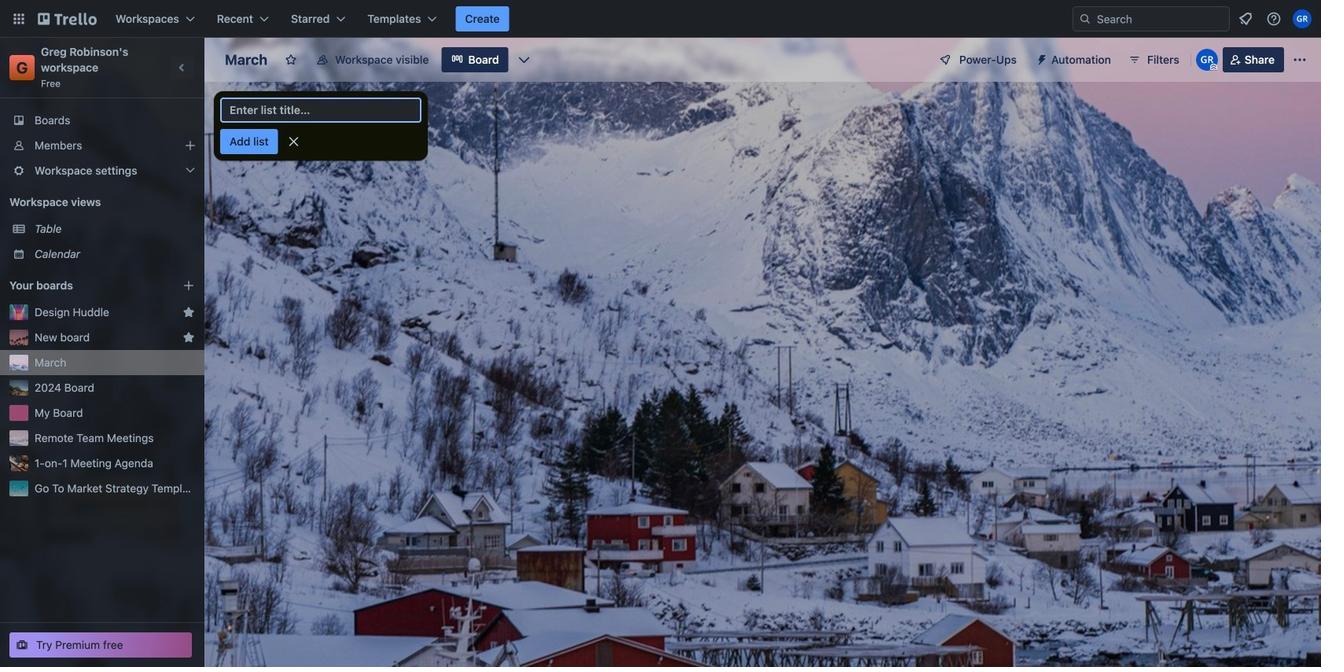 Task type: vqa. For each thing, say whether or not it's contained in the screenshot.
Doing the card
no



Task type: describe. For each thing, give the bounding box(es) containing it.
cancel list editing image
[[286, 134, 302, 149]]

0 vertical spatial greg robinson (gregrobinson96) image
[[1293, 9, 1312, 28]]

show menu image
[[1293, 52, 1308, 68]]

open information menu image
[[1267, 11, 1282, 27]]

1 starred icon image from the top
[[183, 306, 195, 319]]

sm image
[[1030, 47, 1052, 69]]

Board name text field
[[217, 47, 275, 72]]

this member is an admin of this board. image
[[1211, 64, 1218, 71]]

primary element
[[0, 0, 1322, 38]]

your boards with 8 items element
[[9, 276, 159, 295]]



Task type: locate. For each thing, give the bounding box(es) containing it.
1 vertical spatial starred icon image
[[183, 331, 195, 344]]

greg robinson (gregrobinson96) image
[[1293, 9, 1312, 28], [1196, 49, 1219, 71]]

0 horizontal spatial greg robinson (gregrobinson96) image
[[1196, 49, 1219, 71]]

Search field
[[1073, 6, 1230, 31]]

workspace navigation collapse icon image
[[172, 57, 194, 79]]

customize views image
[[517, 52, 532, 68]]

add board image
[[183, 279, 195, 292]]

0 vertical spatial starred icon image
[[183, 306, 195, 319]]

greg robinson (gregrobinson96) image down search field
[[1196, 49, 1219, 71]]

greg robinson (gregrobinson96) image right open information menu image at the top right of the page
[[1293, 9, 1312, 28]]

search image
[[1079, 13, 1092, 25]]

1 horizontal spatial greg robinson (gregrobinson96) image
[[1293, 9, 1312, 28]]

Enter list title… text field
[[220, 98, 422, 123]]

back to home image
[[38, 6, 97, 31]]

2 starred icon image from the top
[[183, 331, 195, 344]]

star or unstar board image
[[285, 53, 297, 66]]

0 notifications image
[[1237, 9, 1256, 28]]

starred icon image
[[183, 306, 195, 319], [183, 331, 195, 344]]

1 vertical spatial greg robinson (gregrobinson96) image
[[1196, 49, 1219, 71]]



